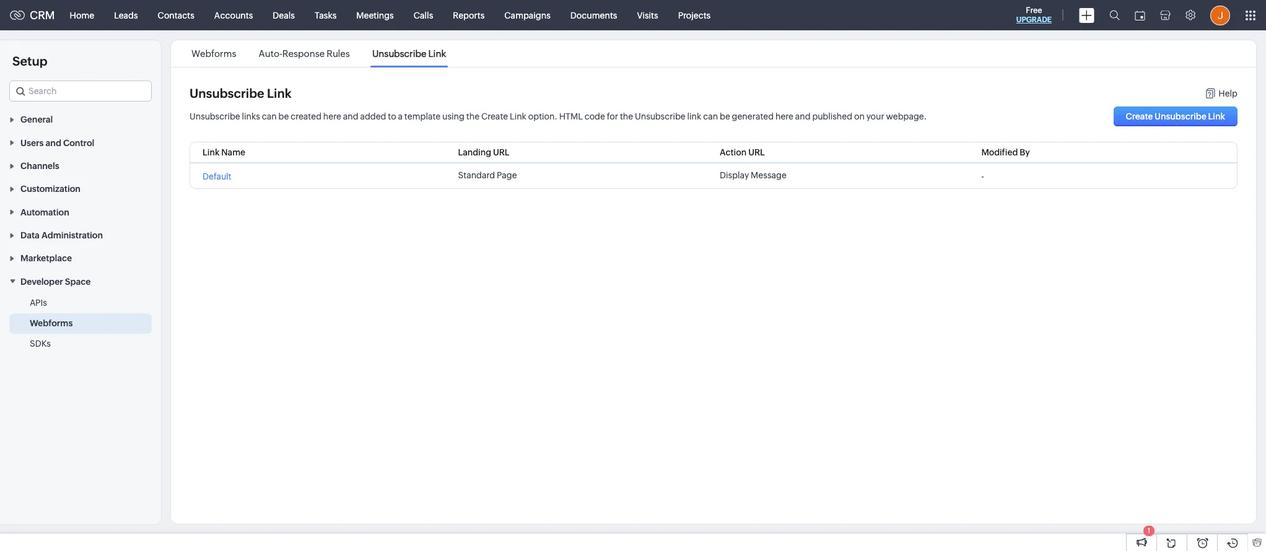Task type: vqa. For each thing, say whether or not it's contained in the screenshot.
Create
yes



Task type: locate. For each thing, give the bounding box(es) containing it.
here right created
[[323, 112, 341, 121]]

0 horizontal spatial here
[[323, 112, 341, 121]]

search element
[[1102, 0, 1128, 30]]

meetings link
[[347, 0, 404, 30]]

link down calls
[[428, 48, 446, 59]]

1 horizontal spatial be
[[720, 112, 730, 121]]

unsubscribe link inside list
[[372, 48, 446, 59]]

deals link
[[263, 0, 305, 30]]

1 vertical spatial unsubscribe link
[[190, 86, 292, 100]]

and right users
[[46, 138, 61, 148]]

create unsubscribe link button
[[1114, 107, 1238, 126]]

calls
[[414, 10, 433, 20]]

users and control button
[[0, 131, 161, 154]]

help
[[1219, 88, 1238, 98]]

unsubscribe link down calls 'link'
[[372, 48, 446, 59]]

link
[[687, 112, 702, 121]]

automation
[[20, 207, 69, 217]]

created
[[291, 112, 322, 121]]

-
[[982, 171, 984, 181]]

landing
[[458, 147, 491, 157]]

2 url from the left
[[748, 147, 765, 157]]

marketplace button
[[0, 247, 161, 270]]

action
[[720, 147, 747, 157]]

data administration button
[[0, 223, 161, 247]]

url up the display message
[[748, 147, 765, 157]]

sdks link
[[30, 337, 51, 350]]

marketplace
[[20, 254, 72, 264]]

0 horizontal spatial be
[[279, 112, 289, 121]]

using
[[442, 112, 465, 121]]

contacts link
[[148, 0, 204, 30]]

action url
[[720, 147, 765, 157]]

page
[[497, 170, 517, 180]]

unsubscribe link
[[372, 48, 446, 59], [190, 86, 292, 100]]

be left created
[[279, 112, 289, 121]]

reports link
[[443, 0, 495, 30]]

and
[[343, 112, 358, 121], [795, 112, 811, 121], [46, 138, 61, 148]]

0 horizontal spatial create
[[481, 112, 508, 121]]

documents
[[570, 10, 617, 20]]

crm link
[[10, 9, 55, 22]]

calendar image
[[1135, 10, 1146, 20]]

0 horizontal spatial url
[[493, 147, 510, 157]]

0 horizontal spatial and
[[46, 138, 61, 148]]

0 horizontal spatial unsubscribe link
[[190, 86, 292, 100]]

1 here from the left
[[323, 112, 341, 121]]

2 horizontal spatial and
[[795, 112, 811, 121]]

1 horizontal spatial create
[[1126, 112, 1153, 121]]

the
[[466, 112, 480, 121], [620, 112, 633, 121]]

None field
[[9, 81, 152, 102]]

added
[[360, 112, 386, 121]]

standard
[[458, 170, 495, 180]]

1 can from the left
[[262, 112, 277, 121]]

0 horizontal spatial can
[[262, 112, 277, 121]]

users
[[20, 138, 44, 148]]

2 create from the left
[[1126, 112, 1153, 121]]

profile image
[[1211, 5, 1230, 25]]

home
[[70, 10, 94, 20]]

space
[[65, 277, 91, 287]]

default
[[203, 171, 231, 181]]

html
[[559, 112, 583, 121]]

webforms down accounts
[[191, 48, 236, 59]]

upgrade
[[1017, 15, 1052, 24]]

code
[[585, 112, 605, 121]]

setup
[[12, 54, 47, 68]]

list containing webforms
[[180, 40, 457, 67]]

unsubscribe
[[372, 48, 427, 59], [190, 86, 264, 100], [190, 112, 240, 121], [635, 112, 686, 121], [1155, 112, 1207, 121]]

channels
[[20, 161, 59, 171]]

1 vertical spatial webforms link
[[30, 317, 73, 329]]

0 horizontal spatial the
[[466, 112, 480, 121]]

can right link
[[703, 112, 718, 121]]

2 the from the left
[[620, 112, 633, 121]]

1 horizontal spatial here
[[776, 112, 794, 121]]

webforms inside list
[[191, 48, 236, 59]]

accounts
[[214, 10, 253, 20]]

search image
[[1110, 10, 1120, 20]]

1 be from the left
[[279, 112, 289, 121]]

1 horizontal spatial url
[[748, 147, 765, 157]]

tasks link
[[305, 0, 347, 30]]

1 horizontal spatial webforms
[[191, 48, 236, 59]]

data
[[20, 231, 40, 240]]

url up page on the top of page
[[493, 147, 510, 157]]

here
[[323, 112, 341, 121], [776, 112, 794, 121]]

general button
[[0, 108, 161, 131]]

1 horizontal spatial the
[[620, 112, 633, 121]]

published
[[812, 112, 853, 121]]

the right 'using'
[[466, 112, 480, 121]]

and left "added" at the top left
[[343, 112, 358, 121]]

developer space
[[20, 277, 91, 287]]

1 url from the left
[[493, 147, 510, 157]]

template
[[404, 112, 441, 121]]

apis
[[30, 298, 47, 308]]

modified
[[982, 147, 1018, 157]]

the right for
[[620, 112, 633, 121]]

home link
[[60, 0, 104, 30]]

message
[[751, 170, 787, 180]]

webforms link down accounts
[[190, 48, 238, 59]]

link left option.
[[510, 112, 527, 121]]

1 horizontal spatial can
[[703, 112, 718, 121]]

webforms
[[191, 48, 236, 59], [30, 318, 73, 328]]

tasks
[[315, 10, 337, 20]]

link down help
[[1208, 112, 1225, 121]]

webforms up sdks link at the bottom left of page
[[30, 318, 73, 328]]

1 horizontal spatial unsubscribe link
[[372, 48, 446, 59]]

calls link
[[404, 0, 443, 30]]

0 horizontal spatial webforms link
[[30, 317, 73, 329]]

customization
[[20, 184, 81, 194]]

a
[[398, 112, 403, 121]]

and left published
[[795, 112, 811, 121]]

webforms link
[[190, 48, 238, 59], [30, 317, 73, 329]]

link left name on the top left of the page
[[203, 147, 220, 157]]

link inside list
[[428, 48, 446, 59]]

0 vertical spatial unsubscribe link
[[372, 48, 446, 59]]

be left the generated
[[720, 112, 730, 121]]

1 horizontal spatial and
[[343, 112, 358, 121]]

visits
[[637, 10, 658, 20]]

can
[[262, 112, 277, 121], [703, 112, 718, 121]]

2 can from the left
[[703, 112, 718, 121]]

here right the generated
[[776, 112, 794, 121]]

1 vertical spatial webforms
[[30, 318, 73, 328]]

list
[[180, 40, 457, 67]]

0 vertical spatial webforms
[[191, 48, 236, 59]]

unsubscribe link up links
[[190, 86, 292, 100]]

webforms link up sdks link at the bottom left of page
[[30, 317, 73, 329]]

auto-response rules link
[[257, 48, 352, 59]]

crm
[[30, 9, 55, 22]]

Search text field
[[10, 81, 151, 101]]

link inside button
[[1208, 112, 1225, 121]]

1 horizontal spatial webforms link
[[190, 48, 238, 59]]

can right links
[[262, 112, 277, 121]]

url
[[493, 147, 510, 157], [748, 147, 765, 157]]

administration
[[41, 231, 103, 240]]

be
[[279, 112, 289, 121], [720, 112, 730, 121]]

webforms inside developer space region
[[30, 318, 73, 328]]

0 horizontal spatial webforms
[[30, 318, 73, 328]]



Task type: describe. For each thing, give the bounding box(es) containing it.
developer space region
[[0, 293, 161, 354]]

sdks
[[30, 339, 51, 349]]

generated
[[732, 112, 774, 121]]

and inside dropdown button
[[46, 138, 61, 148]]

visits link
[[627, 0, 668, 30]]

deals
[[273, 10, 295, 20]]

on
[[854, 112, 865, 121]]

meetings
[[356, 10, 394, 20]]

leads
[[114, 10, 138, 20]]

1
[[1148, 527, 1151, 535]]

link name
[[203, 147, 245, 157]]

unsubscribe inside list
[[372, 48, 427, 59]]

users and control
[[20, 138, 94, 148]]

url for action url
[[748, 147, 765, 157]]

landing url
[[458, 147, 510, 157]]

create menu element
[[1072, 0, 1102, 30]]

data administration
[[20, 231, 103, 240]]

name
[[221, 147, 245, 157]]

unsubscribe links can be created here and added to a template using the create link option. html code for the unsubscribe link can be generated here and published on your webpage.
[[190, 112, 927, 121]]

create unsubscribe link
[[1126, 112, 1225, 121]]

display
[[720, 170, 749, 180]]

rules
[[327, 48, 350, 59]]

0 vertical spatial webforms link
[[190, 48, 238, 59]]

campaigns
[[504, 10, 551, 20]]

url for landing url
[[493, 147, 510, 157]]

general
[[20, 115, 53, 125]]

channels button
[[0, 154, 161, 177]]

documents link
[[561, 0, 627, 30]]

1 the from the left
[[466, 112, 480, 121]]

for
[[607, 112, 618, 121]]

unsubscribe inside button
[[1155, 112, 1207, 121]]

create menu image
[[1079, 8, 1095, 23]]

free
[[1026, 6, 1042, 15]]

to
[[388, 112, 396, 121]]

free upgrade
[[1017, 6, 1052, 24]]

display message
[[720, 170, 787, 180]]

reports
[[453, 10, 485, 20]]

your
[[867, 112, 885, 121]]

apis link
[[30, 297, 47, 309]]

webpage.
[[886, 112, 927, 121]]

developer
[[20, 277, 63, 287]]

campaigns link
[[495, 0, 561, 30]]

automation button
[[0, 200, 161, 223]]

projects link
[[668, 0, 721, 30]]

customization button
[[0, 177, 161, 200]]

2 here from the left
[[776, 112, 794, 121]]

leads link
[[104, 0, 148, 30]]

by
[[1020, 147, 1030, 157]]

create inside create unsubscribe link button
[[1126, 112, 1153, 121]]

response
[[282, 48, 325, 59]]

link up created
[[267, 86, 292, 100]]

developer space button
[[0, 270, 161, 293]]

links
[[242, 112, 260, 121]]

modified by
[[982, 147, 1030, 157]]

standard page
[[458, 170, 517, 180]]

auto-response rules
[[259, 48, 350, 59]]

unsubscribe link link
[[370, 48, 448, 59]]

control
[[63, 138, 94, 148]]

projects
[[678, 10, 711, 20]]

1 create from the left
[[481, 112, 508, 121]]

2 be from the left
[[720, 112, 730, 121]]

profile element
[[1203, 0, 1238, 30]]

auto-
[[259, 48, 282, 59]]

option.
[[528, 112, 558, 121]]

contacts
[[158, 10, 194, 20]]

accounts link
[[204, 0, 263, 30]]



